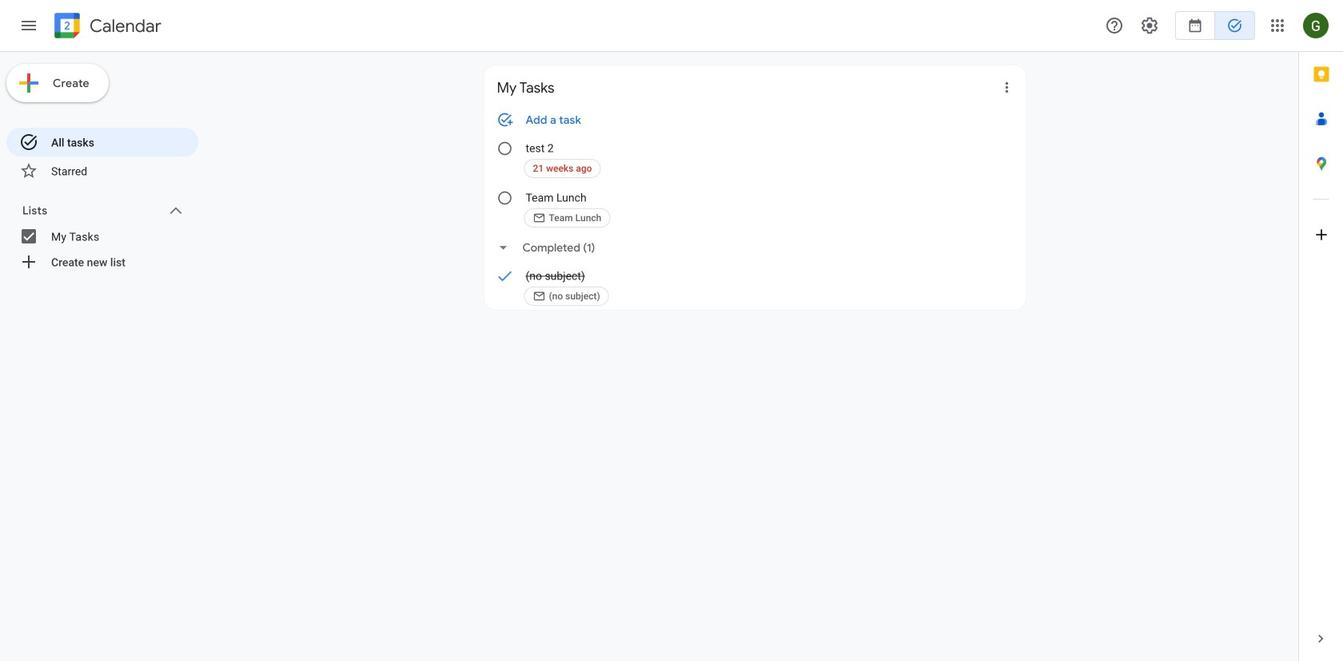 Task type: locate. For each thing, give the bounding box(es) containing it.
calendar element
[[51, 10, 161, 45]]

tab list
[[1299, 52, 1343, 617]]

heading inside calendar element
[[86, 16, 161, 36]]

heading
[[86, 16, 161, 36]]

tasks sidebar image
[[19, 16, 38, 35]]



Task type: vqa. For each thing, say whether or not it's contained in the screenshot.
"Row Group" in March 2024 grid
no



Task type: describe. For each thing, give the bounding box(es) containing it.
settings menu image
[[1140, 16, 1159, 35]]

support menu image
[[1105, 16, 1124, 35]]



